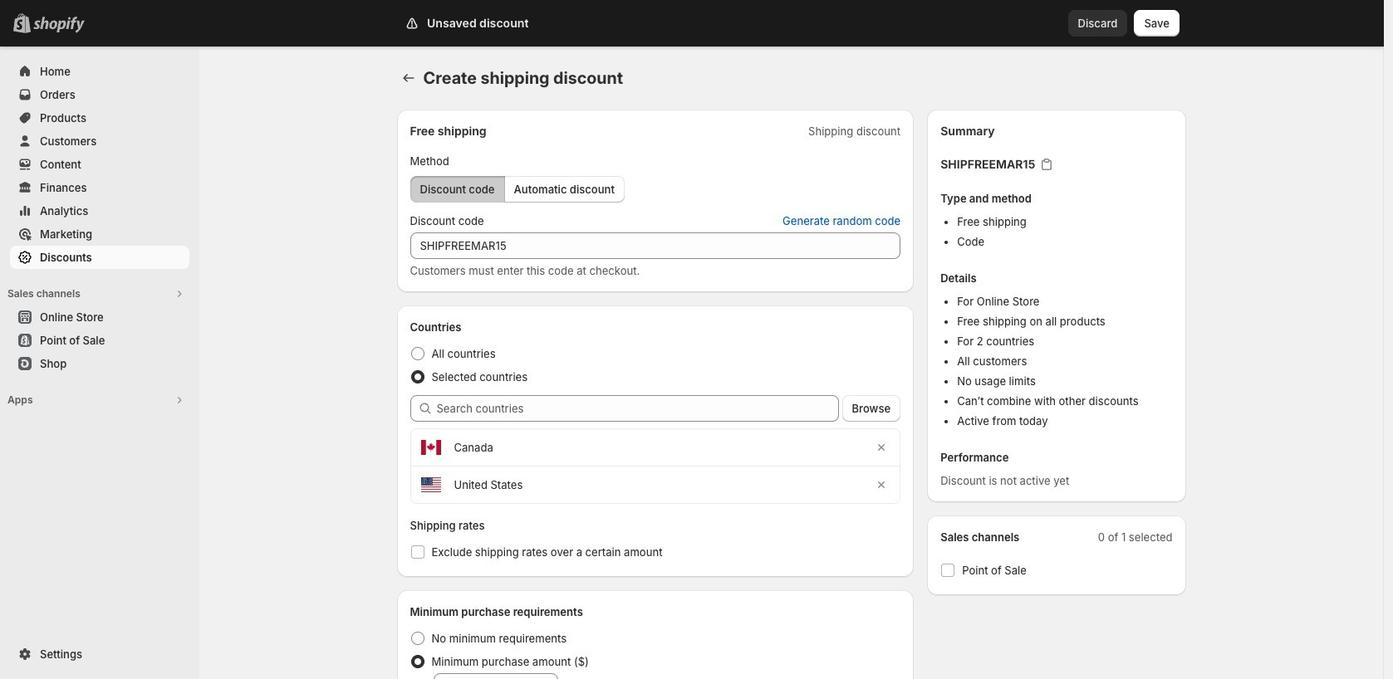 Task type: locate. For each thing, give the bounding box(es) containing it.
Search countries text field
[[437, 396, 839, 422]]

shopify image
[[33, 17, 85, 33]]

0.00 text field
[[455, 674, 558, 680]]

None text field
[[410, 233, 901, 259]]



Task type: vqa. For each thing, say whether or not it's contained in the screenshot.
My Store 'image'
no



